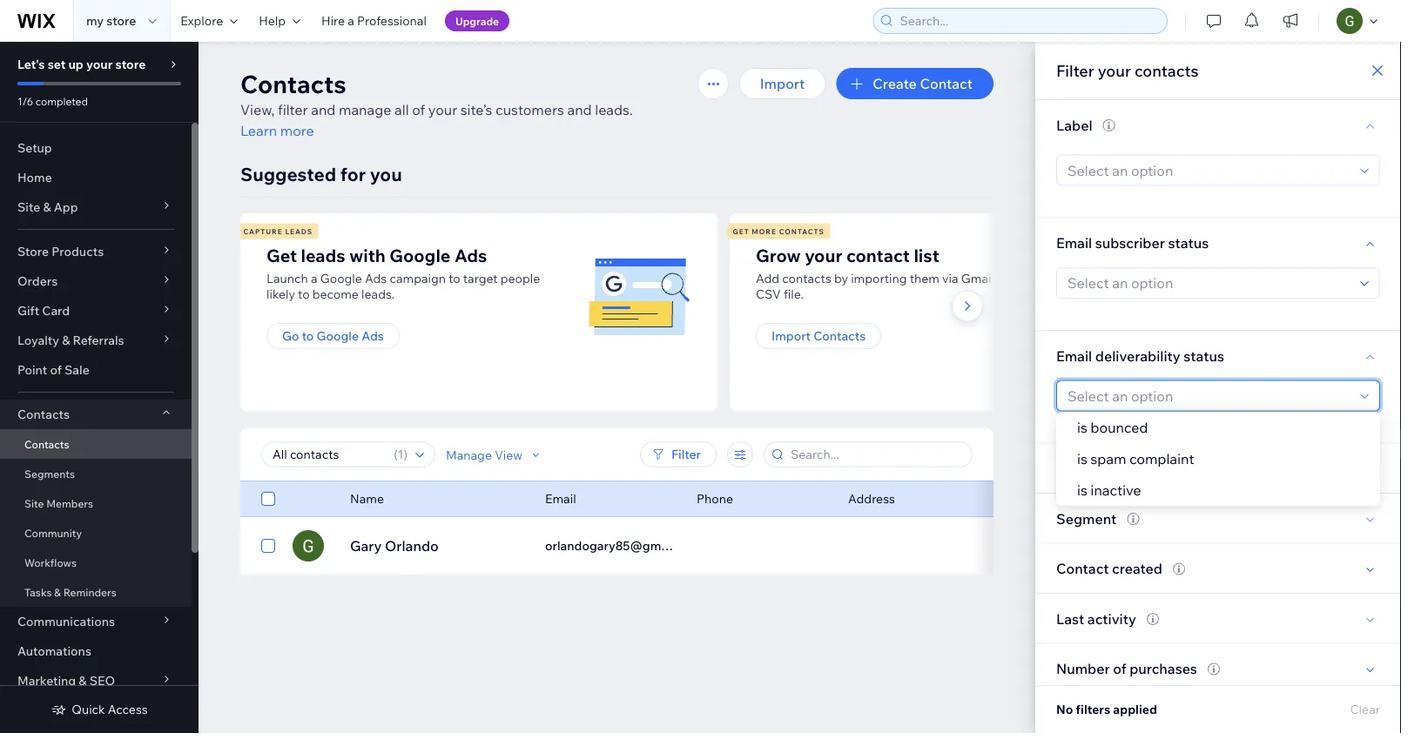 Task type: vqa. For each thing, say whether or not it's contained in the screenshot.
Analytics & Reports dropdown button
no



Task type: locate. For each thing, give the bounding box(es) containing it.
1 is from the top
[[1077, 419, 1088, 436]]

1 horizontal spatial and
[[567, 101, 592, 118]]

is for is inactive
[[1077, 482, 1088, 499]]

last
[[1057, 610, 1085, 627]]

create
[[873, 75, 917, 92]]

site inside 'link'
[[24, 497, 44, 510]]

& left app
[[43, 199, 51, 215]]

leads. inside "contacts view, filter and manage all of your site's customers and leads. learn more"
[[595, 101, 633, 118]]

0 vertical spatial filter
[[1057, 61, 1095, 80]]

contacts
[[1135, 61, 1199, 80], [782, 271, 832, 286]]

of inside "contacts view, filter and manage all of your site's customers and leads. learn more"
[[412, 101, 425, 118]]

email up orlandogary85@gmail.com
[[545, 491, 576, 507]]

store down "my store"
[[115, 57, 146, 72]]

contacts inside "contacts view, filter and manage all of your site's customers and leads. learn more"
[[240, 68, 346, 99]]

marketing & seo button
[[0, 666, 192, 696]]

& right tasks
[[54, 586, 61, 599]]

learn more button
[[240, 120, 314, 141]]

site inside popup button
[[17, 199, 40, 215]]

up
[[68, 57, 83, 72]]

filter inside button
[[672, 447, 701, 462]]

your inside sidebar element
[[86, 57, 113, 72]]

go to google ads button
[[267, 323, 400, 349]]

site & app
[[17, 199, 78, 215]]

of left sale
[[50, 362, 62, 378]]

& left "seo"
[[79, 673, 87, 689]]

list box containing is bounced
[[1057, 412, 1381, 506]]

&
[[43, 199, 51, 215], [62, 333, 70, 348], [54, 586, 61, 599], [79, 673, 87, 689]]

gift
[[17, 303, 39, 318]]

1 horizontal spatial of
[[412, 101, 425, 118]]

gift card
[[17, 303, 70, 318]]

campaign
[[390, 271, 446, 286]]

0 horizontal spatial of
[[50, 362, 62, 378]]

to inside button
[[302, 328, 314, 344]]

contact down the segment in the right bottom of the page
[[1057, 560, 1109, 577]]

store
[[106, 13, 136, 28], [115, 57, 146, 72]]

and right customers
[[567, 101, 592, 118]]

3 is from the top
[[1077, 482, 1088, 499]]

ads up target
[[455, 244, 487, 266]]

no
[[1057, 702, 1073, 717]]

status for email deliverability status
[[1184, 347, 1225, 364]]

google
[[390, 244, 451, 266], [320, 271, 362, 286], [317, 328, 359, 344]]

leads. down the with
[[362, 287, 395, 302]]

label
[[1057, 116, 1093, 133]]

tasks & reminders
[[24, 586, 116, 599]]

subscriber
[[1096, 234, 1165, 252]]

number of purchases
[[1057, 660, 1198, 677]]

0 vertical spatial status
[[1168, 234, 1209, 252]]

to right go
[[302, 328, 314, 344]]

2 vertical spatial is
[[1077, 482, 1088, 499]]

Select an option field
[[1063, 155, 1355, 185], [1063, 268, 1355, 298], [1063, 381, 1355, 411]]

is inactive
[[1077, 482, 1142, 499]]

workflows link
[[0, 548, 192, 577]]

select an option field for email deliverability status
[[1063, 381, 1355, 411]]

store right my in the left of the page
[[106, 13, 136, 28]]

2 is from the top
[[1077, 450, 1088, 468]]

contact right create
[[920, 75, 973, 92]]

gary orlando image
[[293, 530, 324, 562]]

is left 'bounced'
[[1077, 419, 1088, 436]]

leads
[[285, 227, 313, 236]]

1 vertical spatial store
[[115, 57, 146, 72]]

upgrade button
[[445, 10, 510, 31]]

members
[[46, 497, 93, 510]]

referrals
[[73, 333, 124, 348]]

a right or
[[1012, 271, 1019, 286]]

ads down get leads with google ads launch a google ads campaign to target people likely to become leads.
[[362, 328, 384, 344]]

applied
[[1113, 702, 1157, 717]]

1 horizontal spatial contacts
[[1135, 61, 1199, 80]]

filter up label
[[1057, 61, 1095, 80]]

0 horizontal spatial a
[[311, 271, 318, 286]]

0 horizontal spatial filter
[[672, 447, 701, 462]]

( 1 )
[[394, 447, 408, 462]]

1 horizontal spatial filter
[[1057, 61, 1095, 80]]

member status
[[1057, 460, 1156, 477]]

let's set up your store
[[17, 57, 146, 72]]

to left target
[[449, 271, 460, 286]]

status right subscriber
[[1168, 234, 1209, 252]]

2 vertical spatial select an option field
[[1063, 381, 1355, 411]]

import inside button
[[772, 328, 811, 344]]

filter for filter
[[672, 447, 701, 462]]

1 and from the left
[[311, 101, 336, 118]]

import for import
[[760, 75, 805, 92]]

site for site members
[[24, 497, 44, 510]]

help
[[259, 13, 286, 28]]

1 horizontal spatial leads.
[[595, 101, 633, 118]]

1 vertical spatial select an option field
[[1063, 268, 1355, 298]]

list box
[[1057, 412, 1381, 506]]

1 vertical spatial contact
[[1057, 560, 1109, 577]]

import
[[760, 75, 805, 92], [772, 328, 811, 344]]

point of sale link
[[0, 355, 192, 385]]

all
[[395, 101, 409, 118]]

contacts down by
[[814, 328, 866, 344]]

None checkbox
[[261, 536, 275, 557]]

is left spam
[[1077, 450, 1088, 468]]

of right number
[[1113, 660, 1127, 677]]

status up inactive
[[1115, 460, 1156, 477]]

by
[[834, 271, 848, 286]]

0 vertical spatial site
[[17, 199, 40, 215]]

0 horizontal spatial and
[[311, 101, 336, 118]]

and
[[311, 101, 336, 118], [567, 101, 592, 118]]

0 horizontal spatial contact
[[920, 75, 973, 92]]

contacts view, filter and manage all of your site's customers and leads. learn more
[[240, 68, 633, 139]]

store products
[[17, 244, 104, 259]]

segments
[[24, 467, 75, 480]]

email for email subscriber status
[[1057, 234, 1092, 252]]

2 horizontal spatial a
[[1012, 271, 1019, 286]]

1 vertical spatial is
[[1077, 450, 1088, 468]]

2 select an option field from the top
[[1063, 268, 1355, 298]]

2 vertical spatial to
[[302, 328, 314, 344]]

of for point of sale
[[50, 362, 62, 378]]

0 vertical spatial of
[[412, 101, 425, 118]]

contacts up segments
[[24, 438, 69, 451]]

Search... field
[[895, 9, 1162, 33], [786, 442, 967, 467]]

1 horizontal spatial contact
[[1057, 560, 1109, 577]]

0 vertical spatial contact
[[920, 75, 973, 92]]

email subscriber status
[[1057, 234, 1209, 252]]

add
[[756, 271, 780, 286]]

0 vertical spatial search... field
[[895, 9, 1162, 33]]

contacts up filter
[[240, 68, 346, 99]]

of inside sidebar element
[[50, 362, 62, 378]]

customers
[[496, 101, 564, 118]]

2 horizontal spatial of
[[1113, 660, 1127, 677]]

email left deliverability
[[1057, 347, 1092, 364]]

status
[[1168, 234, 1209, 252], [1184, 347, 1225, 364], [1115, 460, 1156, 477]]

1 vertical spatial leads.
[[362, 287, 395, 302]]

1 vertical spatial email
[[1057, 347, 1092, 364]]

orlando
[[385, 537, 439, 555]]

contact inside button
[[920, 75, 973, 92]]

importing
[[851, 271, 907, 286]]

1 vertical spatial of
[[50, 362, 62, 378]]

status right deliverability
[[1184, 347, 1225, 364]]

professional
[[357, 13, 427, 28]]

0 vertical spatial email
[[1057, 234, 1092, 252]]

hire a professional
[[321, 13, 427, 28]]

0 horizontal spatial leads.
[[362, 287, 395, 302]]

1 vertical spatial status
[[1184, 347, 1225, 364]]

& for site
[[43, 199, 51, 215]]

name
[[350, 491, 384, 507]]

leads. right customers
[[595, 101, 633, 118]]

3 select an option field from the top
[[1063, 381, 1355, 411]]

site down segments
[[24, 497, 44, 510]]

2 vertical spatial ads
[[362, 328, 384, 344]]

import contacts
[[772, 328, 866, 344]]

0 vertical spatial leads.
[[595, 101, 633, 118]]

0 vertical spatial select an option field
[[1063, 155, 1355, 185]]

community
[[24, 527, 82, 540]]

create contact button
[[836, 68, 994, 99]]

a inside get leads with google ads launch a google ads campaign to target people likely to become leads.
[[311, 271, 318, 286]]

1 vertical spatial import
[[772, 328, 811, 344]]

is spam complaint
[[1077, 450, 1195, 468]]

1 vertical spatial contacts
[[782, 271, 832, 286]]

list
[[914, 244, 940, 266]]

0 vertical spatial contacts
[[1135, 61, 1199, 80]]

filter
[[278, 101, 308, 118]]

set
[[48, 57, 66, 72]]

google down become
[[317, 328, 359, 344]]

capture
[[243, 227, 283, 236]]

1/6 completed
[[17, 95, 88, 108]]

1 vertical spatial site
[[24, 497, 44, 510]]

segment
[[1057, 510, 1117, 527]]

created
[[1112, 560, 1163, 577]]

contact
[[920, 75, 973, 92], [1057, 560, 1109, 577]]

2 vertical spatial google
[[317, 328, 359, 344]]

people
[[501, 271, 540, 286]]

1 vertical spatial filter
[[672, 447, 701, 462]]

and right filter
[[311, 101, 336, 118]]

sidebar element
[[0, 42, 199, 733]]

2 vertical spatial status
[[1115, 460, 1156, 477]]

0 vertical spatial import
[[760, 75, 805, 92]]

a right hire
[[348, 13, 354, 28]]

import button
[[739, 68, 826, 99]]

import for import contacts
[[772, 328, 811, 344]]

email left subscriber
[[1057, 234, 1092, 252]]

orlandogary85@gmail.com
[[545, 538, 702, 554]]

tasks
[[24, 586, 52, 599]]

None checkbox
[[261, 489, 275, 510]]

site down home
[[17, 199, 40, 215]]

view
[[495, 447, 523, 462]]

contacts down "point of sale"
[[17, 407, 70, 422]]

a down leads
[[311, 271, 318, 286]]

ads down the with
[[365, 271, 387, 286]]

google up the campaign
[[390, 244, 451, 266]]

likely
[[267, 287, 295, 302]]

filter up phone
[[672, 447, 701, 462]]

contacts inside button
[[814, 328, 866, 344]]

setup
[[17, 140, 52, 155]]

last activity
[[1057, 610, 1137, 627]]

to down launch at top left
[[298, 287, 310, 302]]

manage view
[[446, 447, 523, 462]]

email
[[1057, 234, 1092, 252], [1057, 347, 1092, 364], [545, 491, 576, 507]]

them
[[910, 271, 940, 286]]

store
[[17, 244, 49, 259]]

loyalty & referrals
[[17, 333, 124, 348]]

list
[[238, 213, 1214, 411]]

of right all
[[412, 101, 425, 118]]

& inside dropdown button
[[79, 673, 87, 689]]

2 vertical spatial of
[[1113, 660, 1127, 677]]

my
[[86, 13, 104, 28]]

0 vertical spatial is
[[1077, 419, 1088, 436]]

0 horizontal spatial contacts
[[782, 271, 832, 286]]

inactive
[[1091, 482, 1142, 499]]

import inside button
[[760, 75, 805, 92]]

is down member
[[1077, 482, 1088, 499]]

1 vertical spatial ads
[[365, 271, 387, 286]]

spam
[[1091, 450, 1127, 468]]

google up become
[[320, 271, 362, 286]]

& right loyalty
[[62, 333, 70, 348]]



Task type: describe. For each thing, give the bounding box(es) containing it.
more
[[752, 227, 777, 236]]

file.
[[784, 287, 804, 302]]

become
[[312, 287, 359, 302]]

contact created
[[1057, 560, 1163, 577]]

import contacts button
[[756, 323, 882, 349]]

filters
[[1076, 702, 1111, 717]]

for
[[340, 162, 366, 186]]

create contact
[[873, 75, 973, 92]]

purchases
[[1130, 660, 1198, 677]]

list containing get leads with google ads
[[238, 213, 1214, 411]]

complaint
[[1130, 450, 1195, 468]]

1 vertical spatial to
[[298, 287, 310, 302]]

your inside grow your contact list add contacts by importing them via gmail or a csv file.
[[805, 244, 843, 266]]

address
[[848, 491, 895, 507]]

you
[[370, 162, 402, 186]]

manage
[[339, 101, 392, 118]]

filter for filter your contacts
[[1057, 61, 1095, 80]]

loyalty
[[17, 333, 59, 348]]

gmail
[[961, 271, 995, 286]]

is for is spam complaint
[[1077, 450, 1088, 468]]

1 horizontal spatial a
[[348, 13, 354, 28]]

home link
[[0, 163, 192, 192]]

setup link
[[0, 133, 192, 163]]

contact
[[847, 244, 910, 266]]

grow your contact list add contacts by importing them via gmail or a csv file.
[[756, 244, 1019, 302]]

a inside grow your contact list add contacts by importing them via gmail or a csv file.
[[1012, 271, 1019, 286]]

site members
[[24, 497, 93, 510]]

learn
[[240, 122, 277, 139]]

google inside go to google ads button
[[317, 328, 359, 344]]

quick access button
[[51, 702, 148, 718]]

contacts inside popup button
[[17, 407, 70, 422]]

email for email deliverability status
[[1057, 347, 1092, 364]]

get leads with google ads launch a google ads campaign to target people likely to become leads.
[[267, 244, 540, 302]]

Unsaved view field
[[267, 442, 389, 467]]

csv
[[756, 287, 781, 302]]

my store
[[86, 13, 136, 28]]

deliverability
[[1096, 347, 1181, 364]]

hire a professional link
[[311, 0, 437, 42]]

access
[[108, 702, 148, 717]]

bounced
[[1091, 419, 1148, 436]]

site & app button
[[0, 192, 192, 222]]

0 vertical spatial store
[[106, 13, 136, 28]]

reminders
[[63, 586, 116, 599]]

leads
[[301, 244, 346, 266]]

point of sale
[[17, 362, 90, 378]]

tasks & reminders link
[[0, 577, 192, 607]]

automations link
[[0, 637, 192, 666]]

is bounced
[[1077, 419, 1148, 436]]

0 vertical spatial google
[[390, 244, 451, 266]]

via
[[943, 271, 959, 286]]

of for number of purchases
[[1113, 660, 1127, 677]]

upgrade
[[455, 14, 499, 27]]

community link
[[0, 518, 192, 548]]

leads. inside get leads with google ads launch a google ads campaign to target people likely to become leads.
[[362, 287, 395, 302]]

explore
[[181, 13, 223, 28]]

get more contacts
[[733, 227, 825, 236]]

help button
[[248, 0, 311, 42]]

2 and from the left
[[567, 101, 592, 118]]

segments link
[[0, 459, 192, 489]]

get
[[733, 227, 750, 236]]

seo
[[89, 673, 115, 689]]

1 select an option field from the top
[[1063, 155, 1355, 185]]

get
[[267, 244, 297, 266]]

ads inside go to google ads button
[[362, 328, 384, 344]]

orders
[[17, 274, 58, 289]]

site for site & app
[[17, 199, 40, 215]]

select an option field for email subscriber status
[[1063, 268, 1355, 298]]

sale
[[64, 362, 90, 378]]

contacts link
[[0, 429, 192, 459]]

point
[[17, 362, 47, 378]]

& for tasks
[[54, 586, 61, 599]]

status for email subscriber status
[[1168, 234, 1209, 252]]

card
[[42, 303, 70, 318]]

or
[[997, 271, 1009, 286]]

quick
[[72, 702, 105, 717]]

let's
[[17, 57, 45, 72]]

& for marketing
[[79, 673, 87, 689]]

marketing
[[17, 673, 76, 689]]

site members link
[[0, 489, 192, 518]]

is for is bounced
[[1077, 419, 1088, 436]]

with
[[349, 244, 386, 266]]

suggested
[[240, 162, 336, 186]]

0 vertical spatial to
[[449, 271, 460, 286]]

1 vertical spatial search... field
[[786, 442, 967, 467]]

1 vertical spatial google
[[320, 271, 362, 286]]

view,
[[240, 101, 275, 118]]

number
[[1057, 660, 1110, 677]]

your inside "contacts view, filter and manage all of your site's customers and leads. learn more"
[[428, 101, 457, 118]]

grow
[[756, 244, 801, 266]]

(
[[394, 447, 398, 462]]

store inside sidebar element
[[115, 57, 146, 72]]

0 vertical spatial ads
[[455, 244, 487, 266]]

communications button
[[0, 607, 192, 637]]

contacts inside grow your contact list add contacts by importing them via gmail or a csv file.
[[782, 271, 832, 286]]

filter button
[[640, 442, 717, 468]]

home
[[17, 170, 52, 185]]

manage
[[446, 447, 492, 462]]

site's
[[461, 101, 493, 118]]

& for loyalty
[[62, 333, 70, 348]]

gift card button
[[0, 296, 192, 326]]

no filters applied
[[1057, 702, 1157, 717]]

orders button
[[0, 267, 192, 296]]

2 vertical spatial email
[[545, 491, 576, 507]]



